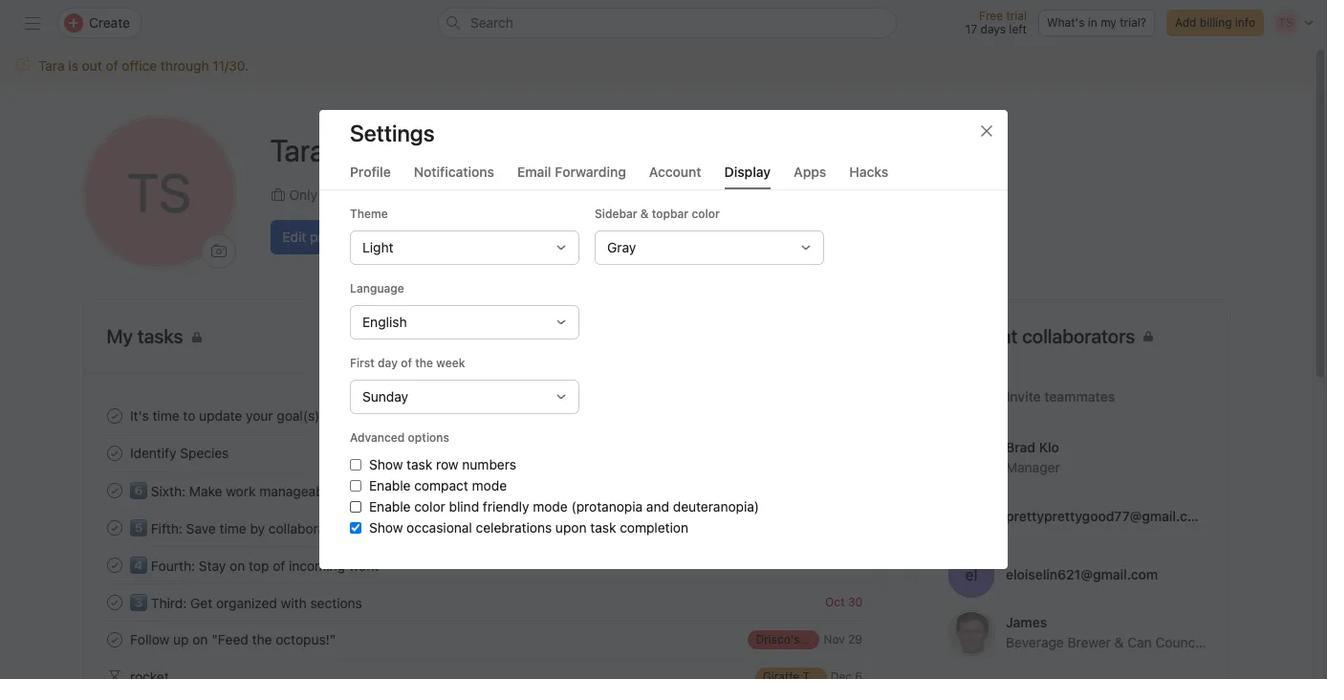 Task type: vqa. For each thing, say whether or not it's contained in the screenshot.
Drinks
yes



Task type: locate. For each thing, give the bounding box(es) containing it.
developer
[[321, 186, 384, 202]]

1 horizontal spatial the
[[415, 356, 433, 370]]

completed image for 3️⃣
[[103, 591, 126, 614]]

4 completed image from the top
[[103, 628, 126, 651]]

0 vertical spatial in
[[1088, 15, 1098, 30]]

my
[[1101, 15, 1117, 30]]

of right out
[[106, 57, 118, 74]]

asana
[[367, 520, 405, 537]]

show for show task row numbers
[[369, 456, 403, 473]]

to
[[183, 407, 195, 424]]

add inside button
[[499, 186, 524, 202]]

2 horizontal spatial of
[[401, 356, 412, 370]]

6️⃣ sixth: make work manageable
[[130, 483, 334, 499]]

advanced
[[350, 430, 405, 445]]

1 completed image from the top
[[103, 404, 126, 427]]

numbers
[[462, 456, 517, 473]]

1 vertical spatial show
[[369, 519, 403, 536]]

oct
[[825, 558, 845, 572], [825, 595, 845, 609]]

on
[[229, 558, 245, 574], [192, 631, 208, 648]]

2 vertical spatial of
[[272, 558, 285, 574]]

0 vertical spatial add
[[1176, 15, 1197, 30]]

0 vertical spatial work
[[226, 483, 255, 499]]

"feed
[[211, 631, 248, 648]]

0 horizontal spatial on
[[192, 631, 208, 648]]

1 horizontal spatial of
[[272, 558, 285, 574]]

3 completed checkbox from the top
[[103, 591, 126, 614]]

completed checkbox left 5️⃣
[[103, 516, 126, 539]]

gray
[[607, 239, 636, 255]]

completed image
[[103, 479, 126, 502], [103, 553, 126, 576], [103, 591, 126, 614], [103, 628, 126, 651]]

prettyprettygood77@gmail.com
[[1006, 507, 1207, 524]]

completed checkbox left 6️⃣
[[103, 479, 126, 502]]

1 vertical spatial in
[[352, 520, 363, 537]]

task left the row
[[407, 456, 433, 473]]

enable color blind friendly mode (protanopia and deuteranopia)
[[369, 498, 760, 515]]

sidebar & topbar color
[[595, 207, 720, 221]]

completed checkbox left 3️⃣
[[103, 591, 126, 614]]

the right "feed
[[252, 631, 272, 648]]

task
[[407, 456, 433, 473], [590, 519, 616, 536]]

1 30 from the top
[[848, 558, 862, 572]]

Enable compact mode checkbox
[[350, 480, 362, 492]]

drisco's drinks
[[756, 632, 837, 646]]

identify species
[[130, 445, 228, 461]]

billing
[[1200, 15, 1233, 30]]

search button
[[438, 8, 897, 38]]

add
[[1176, 15, 1197, 30], [499, 186, 524, 202]]

free trial 17 days left
[[966, 9, 1027, 36]]

fourth:
[[150, 558, 195, 574]]

upload new photo image
[[211, 244, 226, 259]]

collaborating
[[268, 520, 349, 537]]

1 vertical spatial completed image
[[103, 441, 126, 464]]

1 horizontal spatial in
[[1088, 15, 1098, 30]]

brewer
[[1068, 634, 1111, 650]]

1 vertical spatial oct
[[825, 595, 845, 609]]

0 vertical spatial &
[[641, 207, 649, 221]]

add inside 'button'
[[1176, 15, 1197, 30]]

0 vertical spatial oct 30 button
[[825, 558, 862, 572]]

Completed checkbox
[[103, 479, 126, 502], [103, 553, 126, 576], [103, 591, 126, 614]]

settings
[[350, 120, 435, 146]]

and
[[647, 498, 670, 515]]

2 oct 30 from the top
[[825, 595, 862, 609]]

completed checkbox left it's
[[103, 404, 126, 427]]

add down email
[[499, 186, 524, 202]]

2 completed checkbox from the top
[[103, 553, 126, 576]]

Show occasional celebrations upon task completion checkbox
[[350, 522, 362, 534]]

1 vertical spatial on
[[192, 631, 208, 648]]

Completed checkbox
[[103, 404, 126, 427], [103, 441, 126, 464], [103, 516, 126, 539], [103, 628, 126, 651]]

what's in my trial?
[[1047, 15, 1147, 30]]

work
[[226, 483, 255, 499], [348, 558, 378, 574]]

1 horizontal spatial time
[[219, 520, 246, 537]]

edit
[[283, 228, 306, 244]]

1 oct from the top
[[825, 558, 845, 572]]

time
[[152, 407, 179, 424], [219, 520, 246, 537]]

can
[[1128, 634, 1152, 650]]

5️⃣
[[130, 520, 147, 537]]

0 vertical spatial oct
[[825, 558, 845, 572]]

follow up on "feed the octopus!"
[[130, 631, 336, 648]]

completed image left 6️⃣
[[103, 479, 126, 502]]

1 vertical spatial enable
[[369, 498, 411, 515]]

big
[[411, 186, 431, 202]]

drisco's drinks link
[[748, 630, 837, 649]]

task down (protanopia
[[590, 519, 616, 536]]

completed checkbox for identify
[[103, 441, 126, 464]]

0 vertical spatial 30
[[848, 558, 862, 572]]

11/30.
[[213, 57, 249, 74]]

completed image left identify
[[103, 441, 126, 464]]

1 oct 30 button from the top
[[825, 558, 862, 572]]

update
[[199, 407, 242, 424]]

Enable color blind friendly mode (protanopia and deuteranopia) checkbox
[[350, 501, 362, 513]]

1 vertical spatial work
[[348, 558, 378, 574]]

sunday button
[[350, 380, 580, 414]]

in down enable color blind friendly mode (protanopia and deuteranopia) option
[[352, 520, 363, 537]]

time left by
[[219, 520, 246, 537]]

1 vertical spatial 30
[[848, 595, 862, 609]]

0 vertical spatial mode
[[472, 477, 507, 494]]

show task row numbers
[[369, 456, 517, 473]]

team
[[434, 186, 468, 202]]

0 horizontal spatial in
[[352, 520, 363, 537]]

2 30 from the top
[[848, 595, 862, 609]]

1 vertical spatial oct 30
[[825, 595, 862, 609]]

display
[[725, 164, 771, 180]]

mode down numbers
[[472, 477, 507, 494]]

1 vertical spatial oct 30 button
[[825, 595, 862, 609]]

brad klo manager
[[1006, 439, 1060, 475]]

what's in my trial? button
[[1039, 10, 1155, 36]]

2 completed checkbox from the top
[[103, 441, 126, 464]]

1 vertical spatial completed checkbox
[[103, 553, 126, 576]]

options
[[408, 430, 449, 445]]

3 completed checkbox from the top
[[103, 516, 126, 539]]

mode up upon
[[533, 498, 568, 515]]

ts
[[128, 161, 191, 224]]

nov 29
[[824, 632, 862, 647]]

0 vertical spatial oct 30
[[825, 558, 862, 572]]

0 vertical spatial task
[[407, 456, 433, 473]]

completed image left it's
[[103, 404, 126, 427]]

up
[[173, 631, 188, 648]]

0 vertical spatial of
[[106, 57, 118, 74]]

completed image for follow
[[103, 628, 126, 651]]

light button
[[350, 231, 580, 265]]

0 vertical spatial completed image
[[103, 404, 126, 427]]

completed image up the dependencies icon
[[103, 628, 126, 651]]

of right day
[[401, 356, 412, 370]]

1 vertical spatial color
[[414, 498, 446, 515]]

add left billing on the right of the page
[[1176, 15, 1197, 30]]

2 completed image from the top
[[103, 553, 126, 576]]

close image
[[980, 123, 995, 139]]

trial?
[[1120, 15, 1147, 30]]

week
[[436, 356, 465, 370]]

1 show from the top
[[369, 456, 403, 473]]

3 completed image from the top
[[103, 516, 126, 539]]

through
[[161, 57, 209, 74]]

oct 30 for 4️⃣ fourth: stay on top of incoming work
[[825, 558, 862, 572]]

time left to on the left
[[152, 407, 179, 424]]

0 vertical spatial on
[[229, 558, 245, 574]]

is
[[68, 57, 78, 74]]

1 completed checkbox from the top
[[103, 404, 126, 427]]

blind
[[449, 498, 479, 515]]

completed checkbox for 5️⃣
[[103, 516, 126, 539]]

3 completed image from the top
[[103, 591, 126, 614]]

0 vertical spatial enable
[[369, 477, 411, 494]]

2 oct from the top
[[825, 595, 845, 609]]

0 horizontal spatial &
[[641, 207, 649, 221]]

1 vertical spatial &
[[1115, 634, 1124, 650]]

james beverage brewer & can councilor
[[1006, 614, 1215, 650]]

completed image for it's
[[103, 404, 126, 427]]

compact
[[414, 477, 469, 494]]

2 vertical spatial completed image
[[103, 516, 126, 539]]

1 horizontal spatial add
[[1176, 15, 1197, 30]]

1 horizontal spatial on
[[229, 558, 245, 574]]

1 vertical spatial task
[[590, 519, 616, 536]]

completed checkbox up the dependencies icon
[[103, 628, 126, 651]]

0 vertical spatial completed checkbox
[[103, 479, 126, 502]]

theme
[[350, 207, 388, 221]]

show right show occasional celebrations upon task completion option
[[369, 519, 403, 536]]

(protanopia
[[572, 498, 643, 515]]

work right make
[[226, 483, 255, 499]]

0 horizontal spatial add
[[499, 186, 524, 202]]

completed checkbox for 4️⃣
[[103, 553, 126, 576]]

& left can at bottom right
[[1115, 634, 1124, 650]]

free
[[980, 9, 1003, 23]]

of right the top
[[272, 558, 285, 574]]

completed checkbox left identify
[[103, 441, 126, 464]]

in
[[1088, 15, 1098, 30], [352, 520, 363, 537]]

on right up
[[192, 631, 208, 648]]

by
[[250, 520, 265, 537]]

1 completed image from the top
[[103, 479, 126, 502]]

sidebar
[[595, 207, 638, 221]]

oct for 4️⃣ fourth: stay on top of incoming work
[[825, 558, 845, 572]]

drinks
[[803, 632, 837, 646]]

incoming
[[288, 558, 345, 574]]

in inside button
[[1088, 15, 1098, 30]]

0 vertical spatial time
[[152, 407, 179, 424]]

0 horizontal spatial the
[[252, 631, 272, 648]]

1 enable from the top
[[369, 477, 411, 494]]

2 enable from the top
[[369, 498, 411, 515]]

enable right enable compact mode option
[[369, 477, 411, 494]]

first
[[350, 356, 375, 370]]

2 oct 30 button from the top
[[825, 595, 862, 609]]

species
[[180, 445, 228, 461]]

color up "gray" dropdown button at top
[[692, 207, 720, 221]]

1 horizontal spatial mode
[[533, 498, 568, 515]]

1 horizontal spatial work
[[348, 558, 378, 574]]

completed image left 3️⃣
[[103, 591, 126, 614]]

tara
[[38, 57, 65, 74]]

work down show occasional celebrations upon task completion option
[[348, 558, 378, 574]]

manageable
[[259, 483, 334, 499]]

completed image
[[103, 404, 126, 427], [103, 441, 126, 464], [103, 516, 126, 539]]

Show task row numbers checkbox
[[350, 459, 362, 471]]

0 horizontal spatial of
[[106, 57, 118, 74]]

in left my
[[1088, 15, 1098, 30]]

29
[[848, 632, 862, 647]]

completed image for 5️⃣
[[103, 516, 126, 539]]

color down "enable compact mode"
[[414, 498, 446, 515]]

2 vertical spatial completed checkbox
[[103, 591, 126, 614]]

0 vertical spatial show
[[369, 456, 403, 473]]

4 completed checkbox from the top
[[103, 628, 126, 651]]

1 oct 30 from the top
[[825, 558, 862, 572]]

enable up asana
[[369, 498, 411, 515]]

0 horizontal spatial time
[[152, 407, 179, 424]]

5️⃣ fifth: save time by collaborating in asana
[[130, 520, 405, 537]]

2 show from the top
[[369, 519, 403, 536]]

get
[[190, 595, 212, 611]]

show down advanced
[[369, 456, 403, 473]]

1 horizontal spatial color
[[692, 207, 720, 221]]

tara schultz
[[270, 132, 431, 168]]

show for show occasional celebrations upon task completion
[[369, 519, 403, 536]]

brad klo
[[1006, 439, 1059, 455]]

on left the top
[[229, 558, 245, 574]]

the left week
[[415, 356, 433, 370]]

(she/her)
[[438, 150, 488, 164]]

1 horizontal spatial &
[[1115, 634, 1124, 650]]

0 horizontal spatial color
[[414, 498, 446, 515]]

upon
[[556, 519, 587, 536]]

0 horizontal spatial task
[[407, 456, 433, 473]]

completed image left 4️⃣
[[103, 553, 126, 576]]

0 vertical spatial the
[[415, 356, 433, 370]]

completed checkbox left 4️⃣
[[103, 553, 126, 576]]

follow
[[130, 631, 169, 648]]

1 vertical spatial add
[[499, 186, 524, 202]]

& left "topbar" at the top of page
[[641, 207, 649, 221]]

completion
[[620, 519, 689, 536]]

2 completed image from the top
[[103, 441, 126, 464]]

completed image left 5️⃣
[[103, 516, 126, 539]]

oct 30 button for 3️⃣ third: get organized with sections
[[825, 595, 862, 609]]

1 completed checkbox from the top
[[103, 479, 126, 502]]

celebrations
[[476, 519, 552, 536]]

big team
[[411, 186, 468, 202]]



Task type: describe. For each thing, give the bounding box(es) containing it.
completed checkbox for 6️⃣
[[103, 479, 126, 502]]

el
[[965, 566, 977, 583]]

me
[[568, 186, 587, 202]]

3️⃣ third: get organized with sections
[[130, 595, 362, 611]]

completed checkbox for follow
[[103, 628, 126, 651]]

email forwarding
[[517, 164, 626, 180]]

email
[[517, 164, 552, 180]]

profile
[[310, 228, 349, 244]]

friendly
[[483, 498, 529, 515]]

it's
[[130, 407, 148, 424]]

stay
[[198, 558, 226, 574]]

oct 30 for 3️⃣ third: get organized with sections
[[825, 595, 862, 609]]

profile button
[[350, 164, 391, 189]]

prettyprettygood77@gmail.com link
[[918, 487, 1230, 545]]

forwarding
[[555, 164, 626, 180]]

completed checkbox for 3️⃣
[[103, 591, 126, 614]]

dependencies image
[[107, 669, 122, 679]]

oct for 3️⃣ third: get organized with sections
[[825, 595, 845, 609]]

1 vertical spatial time
[[219, 520, 246, 537]]

completed image for 6️⃣
[[103, 479, 126, 502]]

oct 30 button for 4️⃣ fourth: stay on top of incoming work
[[825, 558, 862, 572]]

fifth:
[[150, 520, 182, 537]]

sunday
[[363, 388, 408, 405]]

enable compact mode
[[369, 477, 507, 494]]

0 horizontal spatial mode
[[472, 477, 507, 494]]

james
[[1006, 614, 1047, 630]]

goal(s)
[[276, 407, 319, 424]]

completed checkbox for it's
[[103, 404, 126, 427]]

completed image for 4️⃣
[[103, 553, 126, 576]]

add for add billing info
[[1176, 15, 1197, 30]]

make
[[189, 483, 222, 499]]

completed image for identify
[[103, 441, 126, 464]]

tara is out of office through 11/30.
[[38, 57, 249, 74]]

& inside james beverage brewer & can councilor
[[1115, 634, 1124, 650]]

add for add about me
[[499, 186, 524, 202]]

first day of the week
[[350, 356, 465, 370]]

display button
[[725, 164, 771, 189]]

4️⃣
[[130, 558, 147, 574]]

profile
[[350, 164, 391, 180]]

deuteranopia)
[[673, 498, 760, 515]]

notifications
[[414, 164, 495, 180]]

what's
[[1047, 15, 1085, 30]]

30 for 4️⃣ fourth: stay on top of incoming work
[[848, 558, 862, 572]]

octopus!"
[[275, 631, 336, 648]]

your
[[245, 407, 273, 424]]

account
[[649, 164, 702, 180]]

topbar
[[652, 207, 689, 221]]

third:
[[150, 595, 186, 611]]

identify
[[130, 445, 176, 461]]

4️⃣ fourth: stay on top of incoming work
[[130, 558, 378, 574]]

left
[[1009, 22, 1027, 36]]

trial
[[1007, 9, 1027, 23]]

save
[[186, 520, 215, 537]]

sixth:
[[150, 483, 185, 499]]

0 vertical spatial color
[[692, 207, 720, 221]]

about
[[528, 186, 564, 202]]

out
[[82, 57, 102, 74]]

show occasional celebrations upon task completion
[[369, 519, 689, 536]]

gray button
[[595, 231, 825, 265]]

nov 29 button
[[824, 632, 862, 647]]

occasional
[[407, 519, 472, 536]]

ja
[[963, 624, 979, 641]]

30 for 3️⃣ third: get organized with sections
[[848, 595, 862, 609]]

6️⃣
[[130, 483, 147, 499]]

notifications button
[[414, 164, 495, 189]]

enable for enable compact mode
[[369, 477, 411, 494]]

hacks
[[850, 164, 889, 180]]

search list box
[[438, 8, 897, 38]]

tara schultz (she/her)
[[270, 132, 488, 168]]

account button
[[649, 164, 702, 189]]

email forwarding button
[[517, 164, 626, 189]]

1 horizontal spatial task
[[590, 519, 616, 536]]

apps button
[[794, 164, 827, 189]]

councilor
[[1156, 634, 1215, 650]]

only developer
[[289, 186, 384, 202]]

1 vertical spatial mode
[[533, 498, 568, 515]]

1 vertical spatial the
[[252, 631, 272, 648]]

with
[[280, 595, 306, 611]]

nov
[[824, 632, 845, 647]]

edit profile button
[[270, 220, 362, 254]]

1 vertical spatial of
[[401, 356, 412, 370]]

enable for enable color blind friendly mode (protanopia and deuteranopia)
[[369, 498, 411, 515]]

search
[[471, 14, 514, 31]]

days
[[981, 22, 1006, 36]]

only
[[289, 186, 318, 202]]

english button
[[350, 305, 580, 340]]

17
[[966, 22, 978, 36]]

add billing info button
[[1167, 10, 1265, 36]]

beverage
[[1006, 634, 1064, 650]]

row
[[436, 456, 459, 473]]

sections
[[310, 595, 362, 611]]

0 horizontal spatial work
[[226, 483, 255, 499]]



